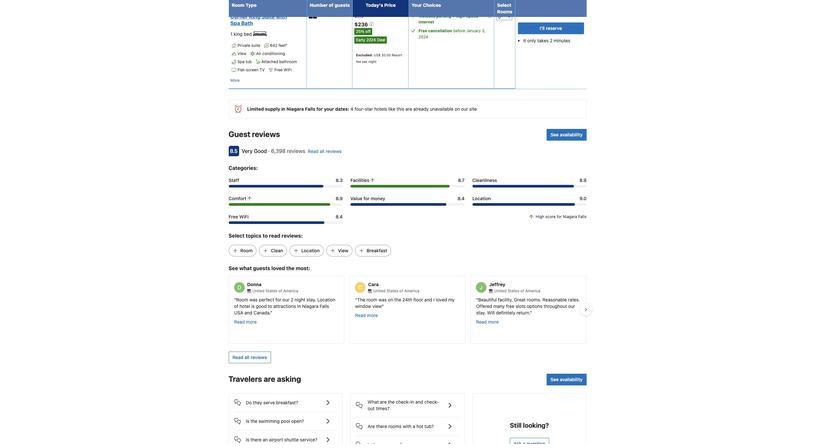 Task type: locate. For each thing, give the bounding box(es) containing it.
with inside corner king suite with spa bath
[[276, 14, 287, 19]]

stay. down offered
[[476, 310, 486, 315]]

select rooms
[[497, 2, 513, 14]]

are right this
[[406, 106, 412, 112]]

" right window
[[382, 303, 384, 309]]

1 united states of america from the left
[[252, 288, 298, 293]]

what
[[239, 265, 252, 271]]

site
[[469, 106, 477, 112]]

0 horizontal spatial "
[[270, 310, 272, 315]]

2 is from the top
[[246, 437, 249, 442]]

1 vertical spatial falls
[[578, 214, 587, 219]]

free down internet
[[419, 28, 427, 33]]

read more for " the room was on the 24th floor and i loved my window view
[[355, 312, 378, 318]]

good
[[256, 303, 267, 309]]

2 horizontal spatial read more button
[[476, 319, 499, 325]]

wifi down comfort
[[239, 214, 249, 219]]

is
[[251, 303, 255, 309]]

1 horizontal spatial view
[[338, 248, 349, 253]]

of up 'usa'
[[234, 303, 238, 309]]

states up " the room was on the 24th floor and i loved my window view at bottom
[[387, 288, 399, 293]]

united states of america for rooms.
[[495, 288, 541, 293]]

1 horizontal spatial states
[[387, 288, 399, 293]]

night
[[369, 60, 377, 64], [295, 297, 305, 302]]

is the swimming pool open?
[[246, 418, 304, 424]]

1 horizontal spatial with
[[403, 423, 412, 429]]

clean
[[271, 248, 283, 253]]

is down do
[[246, 418, 249, 424]]

free
[[506, 303, 515, 309]]

2 vertical spatial falls
[[320, 303, 329, 309]]

2024 down off
[[366, 38, 376, 42]]

8.4 for free wifi
[[336, 214, 343, 219]]

stay. inside " room was perfect for our 2 night stay.  location of hotel is good to attractions in niagara falls usa and canada.
[[307, 297, 316, 302]]

8.9 up the 9.0
[[580, 177, 587, 183]]

1 vertical spatial select
[[229, 233, 245, 239]]

0 horizontal spatial check-
[[396, 399, 411, 405]]

cleanliness
[[473, 177, 497, 183]]

and down hotel
[[245, 310, 252, 315]]

1 horizontal spatial falls
[[320, 303, 329, 309]]

states up perfect
[[266, 288, 277, 293]]

0 vertical spatial see
[[551, 132, 559, 137]]

0 horizontal spatial 2024
[[366, 38, 376, 42]]

united states of america image
[[489, 289, 493, 293]]

642 feet²
[[270, 43, 287, 48]]

our inside " beautiful facility.  great rooms.  reasonable rates. offered many free slots options throughout our stay.  will definitely return.
[[568, 303, 575, 309]]

our down the rates.
[[568, 303, 575, 309]]

2024 down free cancellation
[[419, 34, 428, 39]]

0 horizontal spatial all
[[245, 354, 250, 360]]

and
[[425, 297, 432, 302], [245, 310, 252, 315], [416, 399, 423, 405]]

2 horizontal spatial our
[[568, 303, 575, 309]]

" up offered
[[476, 297, 478, 302]]

in inside 'what are the check-in and check- out times?'
[[411, 399, 414, 405]]

number
[[310, 2, 328, 8]]

reasonable
[[543, 297, 567, 302]]

in right attractions
[[297, 303, 301, 309]]

states for perfect
[[266, 288, 277, 293]]

0 vertical spatial in
[[281, 106, 285, 112]]

1 vertical spatial guests
[[253, 265, 270, 271]]

2 see availability from the top
[[551, 377, 583, 382]]

see for travelers are asking
[[551, 377, 559, 382]]

guests
[[335, 2, 350, 8], [253, 265, 270, 271]]

1 vertical spatial and
[[245, 310, 252, 315]]

1 horizontal spatial read more button
[[355, 312, 378, 319]]

0 horizontal spatial our
[[283, 297, 290, 302]]

1 vertical spatial availability
[[560, 377, 583, 382]]

there inside is there an airport shuttle service? button
[[251, 437, 262, 442]]

1 horizontal spatial 2
[[550, 38, 553, 43]]

star
[[365, 106, 373, 112]]

2 horizontal spatial united
[[495, 288, 507, 293]]

of right number at the left top
[[329, 2, 334, 8]]

1 vertical spatial location
[[301, 248, 320, 253]]

dates:
[[335, 106, 349, 112]]

read more button down 'usa'
[[234, 319, 257, 325]]

1 horizontal spatial to
[[268, 303, 272, 309]]

flat-
[[238, 67, 246, 72]]

with inside "button"
[[403, 423, 412, 429]]

2 horizontal spatial "
[[476, 297, 478, 302]]

united states of america image down donna
[[247, 289, 251, 293]]

availability
[[560, 132, 583, 137], [560, 377, 583, 382]]

1 horizontal spatial check-
[[425, 399, 439, 405]]

1 vertical spatial with
[[403, 423, 412, 429]]

on left 24th
[[388, 297, 393, 302]]

check- up are there rooms with a hot tub? "button"
[[396, 399, 411, 405]]

is inside is the swimming pool open? button
[[246, 418, 249, 424]]

" up window
[[355, 297, 357, 302]]

more
[[367, 312, 378, 318], [246, 319, 257, 324], [488, 319, 499, 324]]

occupancy image
[[309, 14, 313, 18]]

of for the room was on the 24th floor and i loved my window view
[[400, 288, 403, 293]]

for
[[317, 106, 323, 112], [364, 196, 370, 201], [557, 214, 562, 219], [276, 297, 281, 302]]

spa down corner
[[230, 20, 240, 26]]

" inside " room was perfect for our 2 night stay.  location of hotel is good to attractions in niagara falls usa and canada.
[[234, 297, 236, 302]]

2 united states of america image from the left
[[368, 289, 372, 293]]

0 vertical spatial 8.4
[[458, 196, 465, 201]]

rates.
[[568, 297, 580, 302]]

see availability
[[551, 132, 583, 137], [551, 377, 583, 382]]

1 vertical spatial is
[[246, 437, 249, 442]]

and inside " room was perfect for our 2 night stay.  location of hotel is good to attractions in niagara falls usa and canada.
[[245, 310, 252, 315]]

1 availability from the top
[[560, 132, 583, 137]]

view
[[238, 51, 246, 56], [338, 248, 349, 253]]

america up " room was perfect for our 2 night stay.  location of hotel is good to attractions in niagara falls usa and canada.
[[283, 288, 298, 293]]

2 horizontal spatial united states of america
[[495, 288, 541, 293]]

is left an
[[246, 437, 249, 442]]

2 horizontal spatial falls
[[578, 214, 587, 219]]

night inside us$ 30.00 resort fee per night
[[369, 60, 377, 64]]

are up times?
[[380, 399, 387, 405]]

1 horizontal spatial united
[[374, 288, 386, 293]]

there left an
[[251, 437, 262, 442]]

1 horizontal spatial 8.4
[[458, 196, 465, 201]]

0 horizontal spatial loved
[[272, 265, 285, 271]]

location inside " room was perfect for our 2 night stay.  location of hotel is good to attractions in niagara falls usa and canada.
[[318, 297, 336, 302]]

0 horizontal spatial more
[[246, 319, 257, 324]]

1 horizontal spatial our
[[461, 106, 468, 112]]

was inside " room was perfect for our 2 night stay.  location of hotel is good to attractions in niagara falls usa and canada.
[[250, 297, 258, 302]]

guest reviews element
[[229, 129, 544, 139]]

1 horizontal spatial "
[[382, 303, 384, 309]]

1 vertical spatial free
[[275, 67, 283, 72]]

see for guest reviews
[[551, 132, 559, 137]]

" the room was on the 24th floor and i loved my window view
[[355, 297, 455, 309]]

3,
[[482, 28, 486, 33]]

swimming
[[259, 418, 280, 424]]

review categories element
[[229, 164, 258, 172]]

united down donna
[[252, 288, 265, 293]]

more down view at the left bottom
[[367, 312, 378, 318]]

free wifi 8.4 meter
[[229, 221, 343, 224]]

united states of america image for donna
[[247, 289, 251, 293]]

0 vertical spatial spa
[[230, 20, 240, 26]]

value for money 8.4 meter
[[351, 203, 465, 206]]

breakfast?
[[276, 400, 298, 405]]

2 inside " room was perfect for our 2 night stay.  location of hotel is good to attractions in niagara falls usa and canada.
[[291, 297, 293, 302]]

1 vertical spatial free wifi
[[229, 214, 249, 219]]

read more button for " beautiful facility.  great rooms.  reasonable rates. offered many free slots options throughout our stay.  will definitely return.
[[476, 319, 499, 325]]

america for our
[[283, 288, 298, 293]]

our inside " room was perfect for our 2 night stay.  location of hotel is good to attractions in niagara falls usa and canada.
[[283, 297, 290, 302]]

for up attractions
[[276, 297, 281, 302]]

more link
[[230, 77, 240, 84]]

the left 24th
[[395, 297, 401, 302]]

united states of america for on
[[374, 288, 419, 293]]

2 " from the left
[[355, 297, 357, 302]]

early 2024 deal. you're getting a reduced rate because this property is offering a discount on stays between january 1 and april 1, 2024.. element
[[355, 37, 387, 44]]

cara
[[368, 282, 379, 287]]

night right per
[[369, 60, 377, 64]]

1 horizontal spatial read more
[[355, 312, 378, 318]]

the up times?
[[388, 399, 395, 405]]

2 united from the left
[[374, 288, 386, 293]]

1 horizontal spatial night
[[369, 60, 377, 64]]

read more down window
[[355, 312, 378, 318]]

room down "topics"
[[240, 248, 253, 253]]

reviews:
[[282, 233, 303, 239]]

" for " room was perfect for our 2 night stay.  location of hotel is good to attractions in niagara falls usa and canada.
[[234, 297, 236, 302]]

3 states from the left
[[508, 288, 520, 293]]

1 horizontal spatial loved
[[436, 297, 447, 302]]

limited supply in niagara falls for your dates: 4 four-star hotels like this are already unavailable on our site
[[247, 106, 477, 112]]

staff 8.3 meter
[[229, 185, 343, 188]]

night inside " room was perfect for our 2 night stay.  location of hotel is good to attractions in niagara falls usa and canada.
[[295, 297, 305, 302]]

1 see availability button from the top
[[547, 129, 587, 141]]

8.9 left value
[[336, 196, 343, 201]]

united states of america image
[[247, 289, 251, 293], [368, 289, 372, 293]]

was inside " the room was on the 24th floor and i loved my window view
[[379, 297, 387, 302]]

on
[[455, 106, 460, 112], [388, 297, 393, 302]]

2 vertical spatial our
[[568, 303, 575, 309]]

air conditioning
[[256, 51, 285, 56]]

guests right what
[[253, 265, 270, 271]]

guest reviews
[[229, 130, 280, 139]]

" for " beautiful facility.  great rooms.  reasonable rates. offered many free slots options throughout our stay.  will definitely return.
[[476, 297, 478, 302]]

1 states from the left
[[266, 288, 277, 293]]

0 vertical spatial there
[[376, 423, 387, 429]]

25% off. you're getting a reduced rate because this property is offering a discount.. element
[[355, 28, 373, 35]]

2 was from the left
[[379, 297, 387, 302]]

2 horizontal spatial and
[[425, 297, 432, 302]]

is inside is there an airport shuttle service? button
[[246, 437, 249, 442]]

niagara right score
[[563, 214, 577, 219]]

24th
[[403, 297, 412, 302]]

topics
[[246, 233, 261, 239]]

our
[[461, 106, 468, 112], [283, 297, 290, 302], [568, 303, 575, 309]]

8.4 for value for money
[[458, 196, 465, 201]]

see availability button for travelers are asking
[[547, 374, 587, 385]]

united states of america image down cara
[[368, 289, 372, 293]]

it
[[524, 38, 526, 43]]

2 horizontal spatial more
[[488, 319, 499, 324]]

" room was perfect for our 2 night stay.  location of hotel is good to attractions in niagara falls usa and canada.
[[234, 297, 336, 315]]

read more button
[[355, 312, 378, 319], [234, 319, 257, 325], [476, 319, 499, 325]]

0 horizontal spatial read more button
[[234, 319, 257, 325]]

1 vertical spatial see availability button
[[547, 374, 587, 385]]

and inside " the room was on the 24th floor and i loved my window view
[[425, 297, 432, 302]]

rated very good element
[[242, 148, 267, 154]]

of up 24th
[[400, 288, 403, 293]]

"
[[382, 303, 384, 309], [270, 310, 272, 315], [530, 310, 532, 315]]

there for is
[[251, 437, 262, 442]]

this
[[397, 106, 404, 112]]

1 horizontal spatial more
[[367, 312, 378, 318]]

night up attractions
[[295, 297, 305, 302]]

2 states from the left
[[387, 288, 399, 293]]

1 horizontal spatial wifi
[[284, 67, 292, 72]]

attached bathroom
[[262, 59, 297, 64]]

united states of america image for cara
[[368, 289, 372, 293]]

united down cara
[[374, 288, 386, 293]]

availability for guest reviews
[[560, 132, 583, 137]]

2 vertical spatial in
[[411, 399, 414, 405]]

read more button down window
[[355, 312, 378, 319]]

0 vertical spatial guests
[[335, 2, 350, 8]]

good
[[254, 148, 267, 154]]

1 vertical spatial in
[[297, 303, 301, 309]]

read for " room was perfect for our 2 night stay.  location of hotel is good to attractions in niagara falls usa and canada.
[[234, 319, 245, 324]]

to left read
[[263, 233, 268, 239]]

0 horizontal spatial night
[[295, 297, 305, 302]]

united for donna
[[252, 288, 265, 293]]

to down perfect
[[268, 303, 272, 309]]

what are the check-in and check- out times? button
[[356, 393, 459, 412]]

of for beautiful facility.  great rooms.  reasonable rates. offered many free slots options throughout our stay.  will definitely return.
[[521, 288, 524, 293]]

in up are there rooms with a hot tub? "button"
[[411, 399, 414, 405]]

parking
[[436, 14, 451, 18]]

and left i in the right of the page
[[425, 297, 432, 302]]

+
[[452, 14, 455, 18]]

read all reviews up 8.3
[[308, 149, 342, 154]]

location 9.0 meter
[[473, 203, 587, 206]]

united for cara
[[374, 288, 386, 293]]

states up great
[[508, 288, 520, 293]]

of up great
[[521, 288, 524, 293]]

staff
[[229, 177, 239, 183]]

spa
[[230, 20, 240, 26], [238, 59, 245, 64]]

0 horizontal spatial stay.
[[307, 297, 316, 302]]

1 america from the left
[[283, 288, 298, 293]]

facilities
[[351, 177, 369, 183]]

stay. down most:
[[307, 297, 316, 302]]

1 vertical spatial on
[[388, 297, 393, 302]]

2 availability from the top
[[560, 377, 583, 382]]

0 horizontal spatial guests
[[253, 265, 270, 271]]

united states of america up great
[[495, 288, 541, 293]]

1 horizontal spatial united states of america image
[[368, 289, 372, 293]]

our left site
[[461, 106, 468, 112]]

read more down 'usa'
[[234, 319, 257, 324]]

read all reviews up travelers
[[233, 354, 267, 360]]

1 vertical spatial stay.
[[476, 310, 486, 315]]

was up view at the left bottom
[[379, 297, 387, 302]]

1 horizontal spatial united states of america
[[374, 288, 419, 293]]

loved right i in the right of the page
[[436, 297, 447, 302]]

guests right number at the left top
[[335, 2, 350, 8]]

already
[[414, 106, 429, 112]]

more down canada.
[[246, 319, 257, 324]]

more details on meals and payment options image
[[488, 13, 492, 18]]

1 horizontal spatial and
[[416, 399, 423, 405]]

room up corner
[[232, 2, 245, 8]]

in right supply
[[281, 106, 285, 112]]

includes
[[419, 14, 435, 18]]

niagara right attractions
[[302, 303, 319, 309]]

1 horizontal spatial on
[[455, 106, 460, 112]]

2024 inside early 2024 deal. you're getting a reduced rate because this property is offering a discount on stays between january 1 and april 1, 2024.. element
[[366, 38, 376, 42]]

wifi
[[284, 67, 292, 72], [239, 214, 249, 219]]

" for was
[[382, 303, 384, 309]]

" beautiful facility.  great rooms.  reasonable rates. offered many free slots options throughout our stay.  will definitely return.
[[476, 297, 580, 315]]

are left asking
[[264, 374, 275, 383]]

niagara inside " room was perfect for our 2 night stay.  location of hotel is good to attractions in niagara falls usa and canada.
[[302, 303, 319, 309]]

bed
[[244, 31, 252, 37]]

free down comfort
[[229, 214, 238, 219]]

25%
[[356, 29, 365, 34]]

2 check- from the left
[[425, 399, 439, 405]]

2 up attractions
[[291, 297, 293, 302]]

0 horizontal spatial with
[[276, 14, 287, 19]]

1 vertical spatial niagara
[[563, 214, 577, 219]]

the left swimming
[[251, 418, 257, 424]]

select for select topics to read reviews:
[[229, 233, 245, 239]]

" inside " beautiful facility.  great rooms.  reasonable rates. offered many free slots options throughout our stay.  will definitely return.
[[476, 297, 478, 302]]

select left "topics"
[[229, 233, 245, 239]]

bathroom
[[279, 59, 297, 64]]

0 vertical spatial location
[[473, 196, 491, 201]]

read for " the room was on the 24th floor and i loved my window view
[[355, 312, 366, 318]]

see availability for guest reviews
[[551, 132, 583, 137]]

1 " from the left
[[234, 297, 236, 302]]

unavailable
[[430, 106, 454, 112]]

" for perfect
[[270, 310, 272, 315]]

1 horizontal spatial guests
[[335, 2, 350, 8]]

with left a
[[403, 423, 412, 429]]

free wifi down comfort
[[229, 214, 249, 219]]

number of guests
[[310, 2, 350, 8]]

0 horizontal spatial states
[[266, 288, 277, 293]]

early
[[356, 38, 365, 42]]

free wifi down the "attached bathroom"
[[275, 67, 292, 72]]

room for room
[[240, 248, 253, 253]]

3 " from the left
[[476, 297, 478, 302]]

guests for what
[[253, 265, 270, 271]]

2 see availability button from the top
[[547, 374, 587, 385]]

2 vertical spatial room
[[236, 297, 248, 302]]

3 united from the left
[[495, 288, 507, 293]]

resort
[[392, 53, 402, 57]]

642
[[270, 43, 278, 48]]

on inside " the room was on the 24th floor and i loved my window view
[[388, 297, 393, 302]]

0 vertical spatial to
[[263, 233, 268, 239]]

is for is there an airport shuttle service?
[[246, 437, 249, 442]]

1 horizontal spatial in
[[297, 303, 301, 309]]

select inside select rooms
[[497, 2, 512, 8]]

there inside are there rooms with a hot tub? "button"
[[376, 423, 387, 429]]

select up rooms at right
[[497, 2, 512, 8]]

for inside " room was perfect for our 2 night stay.  location of hotel is good to attractions in niagara falls usa and canada.
[[276, 297, 281, 302]]

there right are
[[376, 423, 387, 429]]

2 vertical spatial and
[[416, 399, 423, 405]]

0 horizontal spatial free wifi
[[229, 214, 249, 219]]

1 vertical spatial there
[[251, 437, 262, 442]]

9.0
[[580, 196, 587, 201]]

8.7
[[458, 177, 465, 183]]

2 horizontal spatial america
[[526, 288, 541, 293]]

bath
[[241, 20, 253, 26]]

see availability button
[[547, 129, 587, 141], [547, 374, 587, 385]]

read more button down will
[[476, 319, 499, 325]]

of up attractions
[[279, 288, 282, 293]]

0 vertical spatial see availability button
[[547, 129, 587, 141]]

niagara
[[287, 106, 304, 112], [563, 214, 577, 219], [302, 303, 319, 309]]

" down perfect
[[270, 310, 272, 315]]

" up 'usa'
[[234, 297, 236, 302]]

wifi down bathroom
[[284, 67, 292, 72]]

looking?
[[523, 421, 549, 429]]

free down the "attached bathroom"
[[275, 67, 283, 72]]

united down jeffrey on the right bottom
[[495, 288, 507, 293]]

was up the is at the bottom left of the page
[[250, 297, 258, 302]]

2
[[550, 38, 553, 43], [291, 297, 293, 302]]

takes
[[538, 38, 549, 43]]

2 horizontal spatial read more
[[476, 319, 499, 324]]

for right score
[[557, 214, 562, 219]]

spa left tub
[[238, 59, 245, 64]]

1 vertical spatial see availability
[[551, 377, 583, 382]]

" inside " the room was on the 24th floor and i loved my window view
[[355, 297, 357, 302]]

with for rooms
[[403, 423, 412, 429]]

stay.
[[307, 297, 316, 302], [476, 310, 486, 315]]

four-
[[355, 106, 365, 112]]

the inside button
[[251, 418, 257, 424]]

1 vertical spatial 8.4
[[336, 214, 343, 219]]

1 horizontal spatial 8.9
[[580, 177, 587, 183]]

" for great
[[530, 310, 532, 315]]

1 united states of america image from the left
[[247, 289, 251, 293]]

suite
[[262, 14, 275, 19]]

1 see availability from the top
[[551, 132, 583, 137]]

room up hotel
[[236, 297, 248, 302]]

" down options on the right
[[530, 310, 532, 315]]

0 horizontal spatial america
[[283, 288, 298, 293]]

america up 24th
[[404, 288, 419, 293]]

1 vertical spatial our
[[283, 297, 290, 302]]

united states of america up perfect
[[252, 288, 298, 293]]

our up attractions
[[283, 297, 290, 302]]

reviews
[[252, 130, 280, 139], [287, 148, 305, 154], [326, 149, 342, 154], [251, 354, 267, 360]]

1 horizontal spatial america
[[404, 288, 419, 293]]

more down will
[[488, 319, 499, 324]]

united states of america up 24th
[[374, 288, 419, 293]]

2 united states of america from the left
[[374, 288, 419, 293]]

do they serve breakfast? button
[[234, 393, 337, 407]]

reviews up travelers are asking
[[251, 354, 267, 360]]

1 was from the left
[[250, 297, 258, 302]]

reviews up 8.3
[[326, 149, 342, 154]]

niagara for in
[[287, 106, 304, 112]]

8.9 for cleanliness
[[580, 177, 587, 183]]

3 united states of america from the left
[[495, 288, 541, 293]]

0 horizontal spatial there
[[251, 437, 262, 442]]

0 horizontal spatial 2
[[291, 297, 293, 302]]

are for travelers are asking
[[264, 374, 275, 383]]

0 vertical spatial read all reviews
[[308, 149, 342, 154]]

niagara right supply
[[287, 106, 304, 112]]

1 horizontal spatial are
[[380, 399, 387, 405]]

2 america from the left
[[404, 288, 419, 293]]

of
[[329, 2, 334, 8], [279, 288, 282, 293], [400, 288, 403, 293], [521, 288, 524, 293], [234, 303, 238, 309]]

0 horizontal spatial select
[[229, 233, 245, 239]]

3 america from the left
[[526, 288, 541, 293]]

today's
[[366, 2, 383, 8]]

0 horizontal spatial are
[[264, 374, 275, 383]]

2 right takes
[[550, 38, 553, 43]]

1 is from the top
[[246, 418, 249, 424]]

read more down will
[[476, 319, 499, 324]]

0 vertical spatial and
[[425, 297, 432, 302]]

view
[[372, 303, 382, 309]]

2 horizontal spatial in
[[411, 399, 414, 405]]

0 horizontal spatial united
[[252, 288, 265, 293]]

1 vertical spatial see
[[229, 265, 238, 271]]

1 check- from the left
[[396, 399, 411, 405]]

rooms.
[[527, 297, 542, 302]]

are inside 'what are the check-in and check- out times?'
[[380, 399, 387, 405]]

0 horizontal spatial was
[[250, 297, 258, 302]]

1 united from the left
[[252, 288, 265, 293]]

check- up tub?
[[425, 399, 439, 405]]



Task type: describe. For each thing, give the bounding box(es) containing it.
asking
[[277, 374, 301, 383]]

facilities 8.7 meter
[[351, 185, 465, 188]]

in inside " room was perfect for our 2 night stay.  location of hotel is good to attractions in niagara falls usa and canada.
[[297, 303, 301, 309]]

shuttle
[[284, 437, 299, 442]]

falls for in
[[305, 106, 315, 112]]

1 vertical spatial view
[[338, 248, 349, 253]]

i
[[434, 297, 435, 302]]

value for money
[[351, 196, 385, 201]]

private suite
[[238, 43, 260, 48]]

includes parking + high-speed internet
[[419, 14, 479, 24]]

cancellation
[[428, 28, 452, 33]]

0 vertical spatial on
[[455, 106, 460, 112]]

before january 3, 2024
[[419, 28, 486, 39]]

0 horizontal spatial to
[[263, 233, 268, 239]]

is for is the swimming pool open?
[[246, 418, 249, 424]]

for right value
[[364, 196, 370, 201]]

with for suite
[[276, 14, 287, 19]]

more
[[230, 78, 240, 83]]

cleanliness 8.9 meter
[[473, 185, 587, 188]]

see availability for travelers are asking
[[551, 377, 583, 382]]

choices
[[423, 2, 441, 8]]

perfect
[[259, 297, 274, 302]]

see availability button for guest reviews
[[547, 129, 587, 141]]

flat-screen tv
[[238, 67, 265, 72]]

reviews inside button
[[251, 354, 267, 360]]

of inside " room was perfect for our 2 night stay.  location of hotel is good to attractions in niagara falls usa and canada.
[[234, 303, 238, 309]]

1 vertical spatial wifi
[[239, 214, 249, 219]]

4
[[351, 106, 354, 112]]

stay. inside " beautiful facility.  great rooms.  reasonable rates. offered many free slots options throughout our stay.  will definitely return.
[[476, 310, 486, 315]]

your choices
[[412, 2, 441, 8]]

room type
[[232, 2, 257, 8]]

loved inside " the room was on the 24th floor and i loved my window view
[[436, 297, 447, 302]]

donna
[[247, 282, 262, 287]]

high
[[536, 214, 545, 219]]

all inside button
[[245, 354, 250, 360]]

" for " the room was on the 24th floor and i loved my window view
[[355, 297, 357, 302]]

reviews up ·
[[252, 130, 280, 139]]

1 horizontal spatial free
[[275, 67, 283, 72]]

corner
[[230, 14, 248, 19]]

and inside 'what are the check-in and check- out times?'
[[416, 399, 423, 405]]

value
[[351, 196, 362, 201]]

an
[[263, 437, 268, 442]]

out
[[368, 406, 375, 411]]

more for facility.
[[488, 319, 499, 324]]

what are the check-in and check- out times?
[[368, 399, 439, 411]]

read all reviews inside button
[[233, 354, 267, 360]]

travelers are asking
[[229, 374, 301, 383]]

breakfast
[[367, 248, 387, 253]]

definitely
[[496, 310, 516, 315]]

8.9 for comfort
[[336, 196, 343, 201]]

for left your
[[317, 106, 323, 112]]

reviews right the 6,398
[[287, 148, 305, 154]]

open?
[[291, 418, 304, 424]]

minutes
[[554, 38, 571, 43]]

canada.
[[254, 310, 270, 315]]

read for " beautiful facility.  great rooms.  reasonable rates. offered many free slots options throughout our stay.  will definitely return.
[[476, 319, 487, 324]]

the inside 'what are the check-in and check- out times?'
[[388, 399, 395, 405]]

per
[[362, 60, 368, 64]]

2024 inside the before january 3, 2024
[[419, 34, 428, 39]]

corner king suite with spa bath
[[230, 14, 287, 26]]

pool
[[281, 418, 290, 424]]

states for great
[[508, 288, 520, 293]]

high-
[[456, 14, 467, 18]]

more for room
[[367, 312, 378, 318]]

read more for " beautiful facility.  great rooms.  reasonable rates. offered many free slots options throughout our stay.  will definitely return.
[[476, 319, 499, 324]]

attractions
[[274, 303, 296, 309]]

0 horizontal spatial in
[[281, 106, 285, 112]]

window
[[355, 303, 371, 309]]

america for reasonable
[[526, 288, 541, 293]]

0 vertical spatial view
[[238, 51, 246, 56]]

united states of america for for
[[252, 288, 298, 293]]

internet
[[419, 19, 434, 24]]

read
[[269, 233, 281, 239]]

availability for travelers are asking
[[560, 377, 583, 382]]

0 vertical spatial free
[[419, 28, 427, 33]]

king
[[234, 31, 243, 37]]

spa inside corner king suite with spa bath
[[230, 20, 240, 26]]

america for the
[[404, 288, 419, 293]]

suite
[[251, 43, 260, 48]]

falls for for
[[578, 214, 587, 219]]

feet²
[[279, 43, 287, 48]]

deal
[[377, 38, 385, 42]]

very
[[242, 148, 253, 154]]

us$
[[374, 53, 381, 57]]

return.
[[517, 310, 530, 315]]

are there rooms with a hot tub? button
[[356, 417, 459, 430]]

score
[[546, 214, 556, 219]]

service?
[[300, 437, 318, 442]]

scored 8.5 element
[[229, 146, 239, 156]]

united for jeffrey
[[495, 288, 507, 293]]

the inside " the room was on the 24th floor and i loved my window view
[[395, 297, 401, 302]]

private
[[238, 43, 250, 48]]

serve
[[263, 400, 275, 405]]

niagara for for
[[563, 214, 577, 219]]

falls inside " room was perfect for our 2 night stay.  location of hotel is good to attractions in niagara falls usa and canada.
[[320, 303, 329, 309]]

is there an airport shuttle service?
[[246, 437, 318, 442]]

room inside " room was perfect for our 2 night stay.  location of hotel is good to attractions in niagara falls usa and canada.
[[236, 297, 248, 302]]

do
[[246, 400, 252, 405]]

there for are
[[376, 423, 387, 429]]

are for what are the check-in and check- out times?
[[380, 399, 387, 405]]

only
[[528, 38, 536, 43]]

slots
[[516, 303, 526, 309]]

2 vertical spatial free
[[229, 214, 238, 219]]

money
[[371, 196, 385, 201]]

the
[[357, 297, 365, 302]]

king
[[249, 14, 261, 19]]

type
[[246, 2, 257, 8]]

guests for of
[[335, 2, 350, 8]]

i'll reserve button
[[518, 22, 584, 34]]

1 horizontal spatial read all reviews
[[308, 149, 342, 154]]

read more button for " room was perfect for our 2 night stay.  location of hotel is good to attractions in niagara falls usa and canada.
[[234, 319, 257, 325]]

read inside button
[[233, 354, 243, 360]]

read more button for " the room was on the 24th floor and i loved my window view
[[355, 312, 378, 319]]

occupancy image
[[313, 14, 317, 18]]

rooms
[[497, 9, 513, 14]]

january
[[466, 28, 481, 33]]

0 vertical spatial all
[[320, 149, 325, 154]]

supply
[[265, 106, 280, 112]]

your
[[412, 2, 422, 8]]

facility.
[[498, 297, 513, 302]]

tv
[[260, 67, 265, 72]]

of for room was perfect for our 2 night stay.  location of hotel is good to attractions in niagara falls usa and canada.
[[279, 288, 282, 293]]

room
[[367, 297, 377, 302]]

free cancellation
[[419, 28, 452, 33]]

0 vertical spatial free wifi
[[275, 67, 292, 72]]

like
[[388, 106, 396, 112]]

before
[[453, 28, 465, 33]]

see what guests loved the most:
[[229, 265, 310, 271]]

hotels
[[374, 106, 387, 112]]

most:
[[296, 265, 310, 271]]

us$ 30.00 resort fee per night
[[356, 53, 402, 64]]

this is a carousel with rotating slides. it displays featured reviews of the property. use the next and previous buttons to navigate. region
[[223, 273, 592, 346]]

0 vertical spatial wifi
[[284, 67, 292, 72]]

the left most:
[[286, 265, 295, 271]]

6,398
[[271, 148, 286, 154]]

very good · 6,398 reviews
[[242, 148, 305, 154]]

offered
[[476, 303, 492, 309]]

comfort 8.9 meter
[[229, 203, 343, 206]]

1 vertical spatial spa
[[238, 59, 245, 64]]

0 vertical spatial 2
[[550, 38, 553, 43]]

room for room type
[[232, 2, 245, 8]]

read more for " room was perfect for our 2 night stay.  location of hotel is good to attractions in niagara falls usa and canada.
[[234, 319, 257, 324]]

more for was
[[246, 319, 257, 324]]

times?
[[376, 406, 390, 411]]

0 vertical spatial are
[[406, 106, 412, 112]]

to inside " room was perfect for our 2 night stay.  location of hotel is good to attractions in niagara falls usa and canada.
[[268, 303, 272, 309]]

great
[[514, 297, 526, 302]]

states for was
[[387, 288, 399, 293]]

they
[[253, 400, 262, 405]]

select for select rooms
[[497, 2, 512, 8]]

25% off
[[356, 29, 371, 34]]



Task type: vqa. For each thing, say whether or not it's contained in the screenshot.
smoking
no



